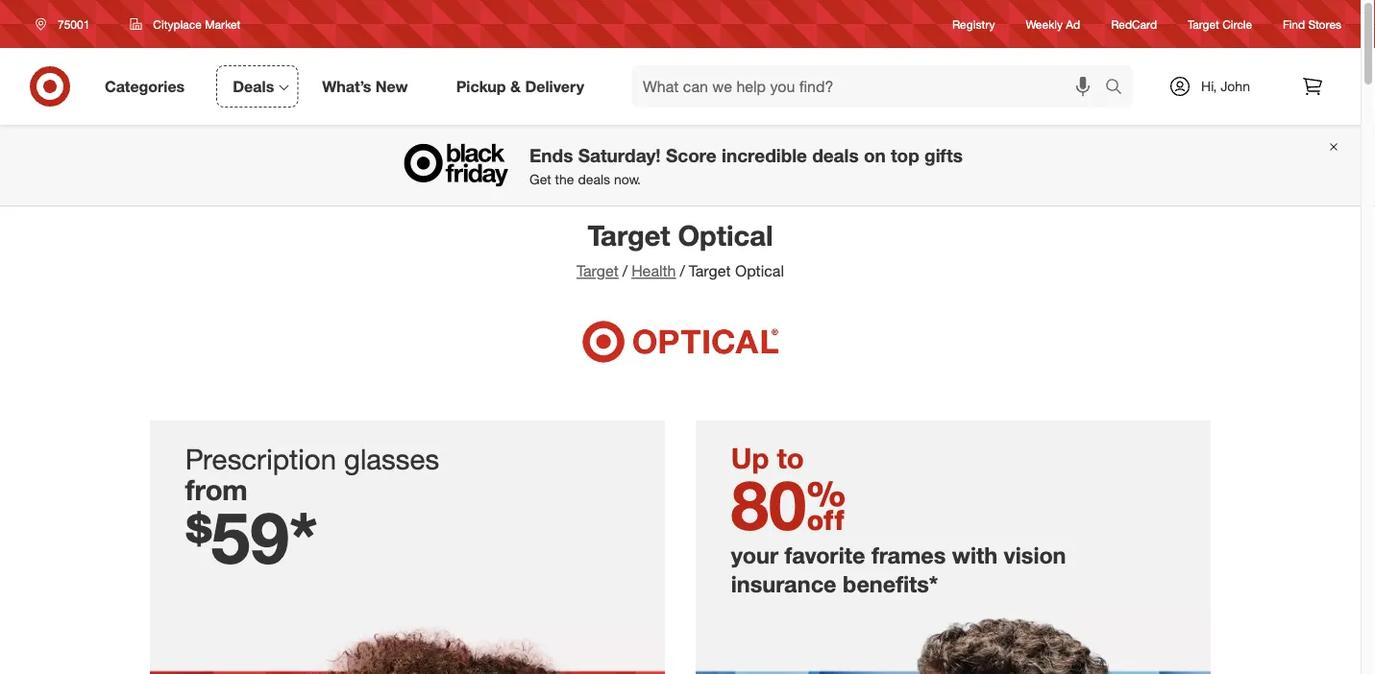 Task type: vqa. For each thing, say whether or not it's contained in the screenshot.
ends
yes



Task type: locate. For each thing, give the bounding box(es) containing it.
deals left on
[[812, 144, 859, 166]]

benefits*
[[843, 570, 938, 597]]

1 vertical spatial deals
[[578, 171, 610, 188]]

weekly ad link
[[1026, 16, 1080, 32]]

find
[[1283, 17, 1305, 31]]

target link
[[577, 262, 619, 281]]

market
[[205, 17, 241, 31]]

pickup & delivery
[[456, 77, 584, 96]]

/ right health link
[[680, 262, 685, 281]]

weekly
[[1026, 17, 1063, 31]]

frames
[[871, 542, 946, 569]]

/
[[622, 262, 628, 281], [680, 262, 685, 281]]

deals right the
[[578, 171, 610, 188]]

0 vertical spatial deals
[[812, 144, 859, 166]]

ends saturday! score incredible deals on top gifts get the deals now.
[[529, 144, 963, 188]]

prescription glasses from
[[185, 442, 439, 507]]

insurance
[[731, 570, 837, 597]]

cityplace market button
[[118, 7, 253, 41]]

ad
[[1066, 17, 1080, 31]]

registry
[[952, 17, 995, 31]]

with
[[952, 542, 998, 569]]

score
[[666, 144, 717, 166]]

stores
[[1308, 17, 1341, 31]]

redcard link
[[1111, 16, 1157, 32]]

target
[[1188, 17, 1219, 31], [588, 218, 670, 252], [577, 262, 619, 281], [689, 262, 731, 281]]

ends
[[529, 144, 573, 166]]

0 horizontal spatial deals
[[578, 171, 610, 188]]

1 horizontal spatial /
[[680, 262, 685, 281]]

75001
[[58, 17, 90, 31]]

from
[[185, 473, 248, 507]]

75001 button
[[23, 7, 110, 41]]

deals
[[233, 77, 274, 96]]

glasses
[[344, 442, 439, 476]]

cityplace
[[153, 17, 202, 31]]

categories link
[[88, 65, 209, 108]]

deals
[[812, 144, 859, 166], [578, 171, 610, 188]]

target circle link
[[1188, 16, 1252, 32]]

optical
[[678, 218, 773, 252], [735, 262, 784, 281]]

/ right target link
[[622, 262, 628, 281]]

hi, john
[[1201, 78, 1250, 95]]

delivery
[[525, 77, 584, 96]]

$59*
[[185, 494, 318, 580]]

target up health
[[588, 218, 670, 252]]

80
[[731, 464, 806, 546]]

saturday!
[[578, 144, 661, 166]]

vision
[[1004, 542, 1066, 569]]

to
[[777, 440, 804, 475]]

0 horizontal spatial /
[[622, 262, 628, 281]]

up
[[731, 440, 769, 475]]



Task type: describe. For each thing, give the bounding box(es) containing it.
incredible
[[722, 144, 807, 166]]

What can we help you find? suggestions appear below search field
[[631, 65, 1110, 108]]

your favorite frames with vision insurance benefits*
[[731, 542, 1066, 597]]

get
[[529, 171, 551, 188]]

2 / from the left
[[680, 262, 685, 281]]

what's
[[322, 77, 371, 96]]

what's new link
[[306, 65, 432, 108]]

your
[[731, 542, 778, 569]]


[[806, 464, 846, 546]]

cityplace market
[[153, 17, 241, 31]]

1 vertical spatial optical
[[735, 262, 784, 281]]

0 vertical spatial optical
[[678, 218, 773, 252]]

gifts
[[924, 144, 963, 166]]

find stores link
[[1283, 16, 1341, 32]]

pickup & delivery link
[[440, 65, 608, 108]]

health link
[[631, 262, 676, 281]]

circle
[[1222, 17, 1252, 31]]

up to
[[731, 440, 804, 475]]

health
[[631, 262, 676, 281]]

1 / from the left
[[622, 262, 628, 281]]

john
[[1221, 78, 1250, 95]]

categories
[[105, 77, 185, 96]]

1 horizontal spatial deals
[[812, 144, 859, 166]]

top
[[891, 144, 919, 166]]

weekly ad
[[1026, 17, 1080, 31]]

search button
[[1096, 65, 1143, 111]]

new
[[376, 77, 408, 96]]

on
[[864, 144, 886, 166]]

hi,
[[1201, 78, 1217, 95]]

favorite
[[785, 542, 865, 569]]

target optical target / health / target optical
[[577, 218, 784, 281]]

the
[[555, 171, 574, 188]]

registry link
[[952, 16, 995, 32]]

deals link
[[216, 65, 298, 108]]

redcard
[[1111, 17, 1157, 31]]

find stores
[[1283, 17, 1341, 31]]

prescription
[[185, 442, 336, 476]]

target circle
[[1188, 17, 1252, 31]]

&
[[510, 77, 521, 96]]

search
[[1096, 79, 1143, 98]]

80 
[[731, 464, 846, 546]]

pickup
[[456, 77, 506, 96]]

target left health link
[[577, 262, 619, 281]]

now.
[[614, 171, 641, 188]]

target left 'circle'
[[1188, 17, 1219, 31]]

target right health
[[689, 262, 731, 281]]

what's new
[[322, 77, 408, 96]]



